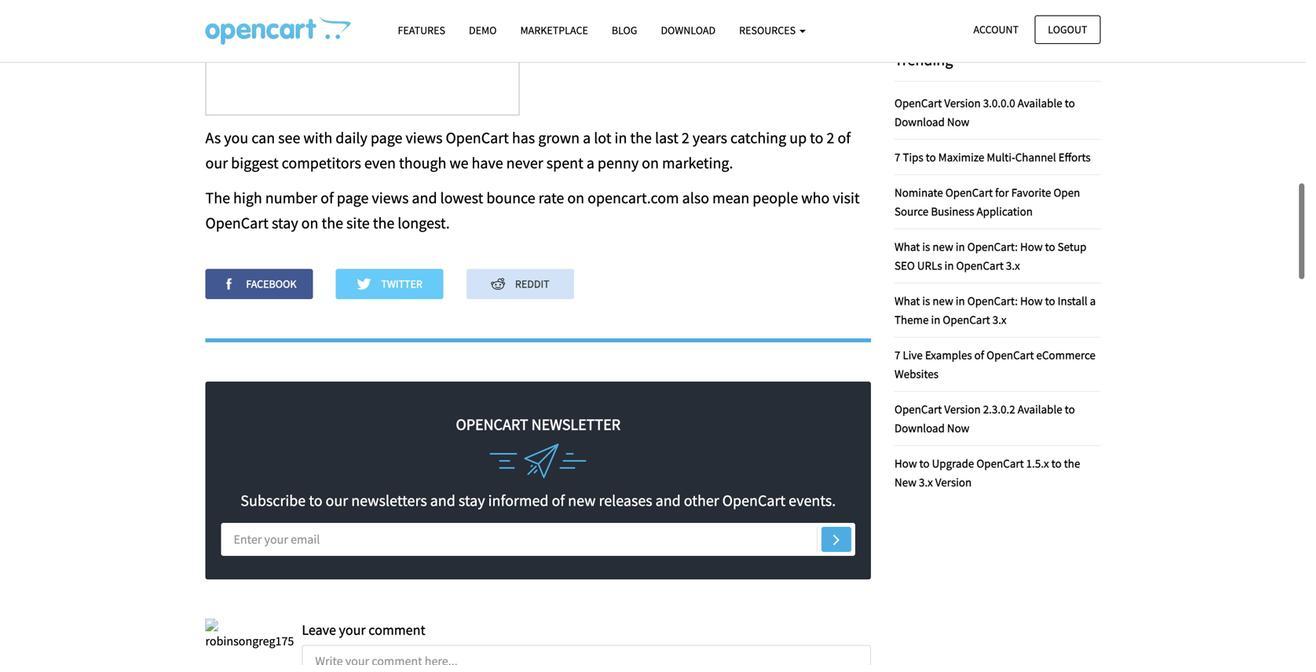 Task type: vqa. For each thing, say whether or not it's contained in the screenshot.
the modification
no



Task type: locate. For each thing, give the bounding box(es) containing it.
how up the new
[[895, 456, 917, 471]]

2 vertical spatial on
[[301, 213, 319, 233]]

new left releases
[[568, 491, 596, 511]]

2 vertical spatial how
[[895, 456, 917, 471]]

opencart: inside what is new in opencart: how to setup seo urls in opencart 3.x
[[968, 239, 1018, 254]]

newsletter
[[532, 415, 621, 434]]

new down 'urls'
[[933, 293, 954, 308]]

download
[[661, 23, 716, 37], [895, 114, 945, 129], [895, 421, 945, 436]]

0 vertical spatial version
[[945, 95, 981, 110]]

lowest
[[440, 188, 484, 208]]

0 vertical spatial how
[[1021, 239, 1043, 254]]

what for what is new in opencart: how to install a theme in opencart 3.x
[[895, 293, 920, 308]]

how left install
[[1021, 293, 1043, 308]]

a right install
[[1090, 293, 1096, 308]]

version down upgrade
[[936, 475, 972, 490]]

1 vertical spatial stay
[[459, 491, 485, 511]]

marketplace link
[[509, 17, 600, 44]]

of down competitors at the left
[[321, 188, 334, 208]]

now
[[948, 114, 970, 129], [948, 421, 970, 436]]

download inside 'opencart version 3.0.0.0 available to download now'
[[895, 114, 945, 129]]

longest.
[[398, 213, 450, 233]]

to inside what is new in opencart: how to install a theme in opencart 3.x
[[1046, 293, 1056, 308]]

a left the lot
[[583, 128, 591, 148]]

1 now from the top
[[948, 114, 970, 129]]

in right 'theme'
[[932, 312, 941, 327]]

download up upgrade
[[895, 421, 945, 436]]

as you can see with daily page views opencart has grown a lot in the last 2 years catching up to 2 of our biggest competitors even though we have never spent a penny on marketing.
[[205, 128, 851, 173]]

business
[[931, 204, 975, 219]]

7 inside 7 live examples of opencart ecommerce websites
[[895, 348, 901, 362]]

of right examples
[[975, 348, 985, 362]]

opencart inside what is new in opencart: how to setup seo urls in opencart 3.x
[[957, 258, 1004, 273]]

on down last
[[642, 153, 659, 173]]

opencart inside 7 live examples of opencart ecommerce websites
[[987, 348, 1034, 362]]

2 now from the top
[[948, 421, 970, 436]]

nominate opencart for favorite open source business application
[[895, 185, 1081, 219]]

download inside opencart version 2.3.0.2 available to download now
[[895, 421, 945, 436]]

0 horizontal spatial our
[[205, 153, 228, 173]]

twitter
[[379, 277, 423, 291]]

on down number
[[301, 213, 319, 233]]

in right the lot
[[615, 128, 627, 148]]

robinsongreg175 image
[[205, 619, 294, 652]]

7 for 7 tips to maximize multi-channel efforts
[[895, 150, 901, 164]]

leave your comment
[[302, 621, 426, 639]]

opencart: down what is new in opencart: how to setup seo urls in opencart 3.x link at the right top
[[968, 293, 1018, 308]]

to right up
[[810, 128, 824, 148]]

7 live examples of opencart ecommerce websites link
[[895, 348, 1096, 381]]

the right the 1.5.x
[[1064, 456, 1081, 471]]

on
[[642, 153, 659, 173], [568, 188, 585, 208], [301, 213, 319, 233]]

0 vertical spatial opencart:
[[968, 239, 1018, 254]]

0 vertical spatial 3.x
[[1006, 258, 1021, 273]]

available
[[1018, 95, 1063, 110], [1018, 402, 1063, 417]]

1 vertical spatial available
[[1018, 402, 1063, 417]]

what up seo
[[895, 239, 920, 254]]

1 vertical spatial is
[[923, 293, 931, 308]]

what inside what is new in opencart: how to setup seo urls in opencart 3.x
[[895, 239, 920, 254]]

0 vertical spatial stay
[[272, 213, 298, 233]]

biggest
[[231, 153, 279, 173]]

our
[[205, 153, 228, 173], [326, 491, 348, 511]]

how inside what is new in opencart: how to setup seo urls in opencart 3.x
[[1021, 239, 1043, 254]]

3.x inside what is new in opencart: how to setup seo urls in opencart 3.x
[[1006, 258, 1021, 273]]

2 vertical spatial version
[[936, 475, 972, 490]]

1 is from the top
[[923, 239, 931, 254]]

opencart: inside what is new in opencart: how to install a theme in opencart 3.x
[[968, 293, 1018, 308]]

0 horizontal spatial page
[[337, 188, 369, 208]]

2 opencart: from the top
[[968, 293, 1018, 308]]

7 left tips
[[895, 150, 901, 164]]

page inside the high number of page views and lowest bounce rate on opencart.com also mean people who visit opencart stay on the site the longest.
[[337, 188, 369, 208]]

2 vertical spatial download
[[895, 421, 945, 436]]

how inside what is new in opencart: how to install a theme in opencart 3.x
[[1021, 293, 1043, 308]]

to left upgrade
[[920, 456, 930, 471]]

new inside what is new in opencart: how to install a theme in opencart 3.x
[[933, 293, 954, 308]]

0 vertical spatial now
[[948, 114, 970, 129]]

available inside 'opencart version 3.0.0.0 available to download now'
[[1018, 95, 1063, 110]]

1 vertical spatial what
[[895, 293, 920, 308]]

views inside as you can see with daily page views opencart has grown a lot in the last 2 years catching up to 2 of our biggest competitors even though we have never spent a penny on marketing.
[[406, 128, 443, 148]]

available inside opencart version 2.3.0.2 available to download now
[[1018, 402, 1063, 417]]

how left setup
[[1021, 239, 1043, 254]]

0 vertical spatial new
[[933, 239, 954, 254]]

3.x up what is new in opencart: how to install a theme in opencart 3.x link
[[1006, 258, 1021, 273]]

0 vertical spatial download
[[661, 23, 716, 37]]

is
[[923, 239, 931, 254], [923, 293, 931, 308]]

1 vertical spatial on
[[568, 188, 585, 208]]

opencart one of the best ranked ecommerce solutions in the world! image
[[205, 17, 351, 45]]

opencart inside 'opencart version 3.0.0.0 available to download now'
[[895, 95, 942, 110]]

marketing.
[[662, 153, 733, 173]]

2 horizontal spatial on
[[642, 153, 659, 173]]

to
[[1065, 95, 1075, 110], [810, 128, 824, 148], [926, 150, 936, 164], [1046, 239, 1056, 254], [1046, 293, 1056, 308], [1065, 402, 1075, 417], [920, 456, 930, 471], [1052, 456, 1062, 471], [309, 491, 323, 511]]

is inside what is new in opencart: how to setup seo urls in opencart 3.x
[[923, 239, 931, 254]]

stay down number
[[272, 213, 298, 233]]

0 horizontal spatial stay
[[272, 213, 298, 233]]

in
[[615, 128, 627, 148], [956, 239, 965, 254], [945, 258, 954, 273], [956, 293, 965, 308], [932, 312, 941, 327]]

version
[[945, 95, 981, 110], [945, 402, 981, 417], [936, 475, 972, 490]]

to up efforts
[[1065, 95, 1075, 110]]

never
[[507, 153, 544, 173]]

also
[[683, 188, 710, 208]]

opencart inside the nominate opencart for favorite open source business application
[[946, 185, 993, 200]]

0 vertical spatial a
[[583, 128, 591, 148]]

who
[[802, 188, 830, 208]]

0 vertical spatial our
[[205, 153, 228, 173]]

3.x right the new
[[919, 475, 933, 490]]

1 vertical spatial version
[[945, 402, 981, 417]]

2 7 from the top
[[895, 348, 901, 362]]

7 live examples of opencart ecommerce websites
[[895, 348, 1096, 381]]

what is new in opencart: how to setup seo urls in opencart 3.x
[[895, 239, 1087, 273]]

twitter link
[[336, 269, 444, 299]]

download up tips
[[895, 114, 945, 129]]

trending
[[895, 50, 953, 69]]

to inside opencart version 2.3.0.2 available to download now
[[1065, 402, 1075, 417]]

a
[[583, 128, 591, 148], [587, 153, 595, 173], [1090, 293, 1096, 308]]

in down business
[[956, 239, 965, 254]]

maximize
[[939, 150, 985, 164]]

1 what from the top
[[895, 239, 920, 254]]

page up site
[[337, 188, 369, 208]]

newsletters
[[351, 491, 427, 511]]

is up 'theme'
[[923, 293, 931, 308]]

what up 'theme'
[[895, 293, 920, 308]]

download link
[[649, 17, 728, 44]]

what inside what is new in opencart: how to install a theme in opencart 3.x
[[895, 293, 920, 308]]

to left setup
[[1046, 239, 1056, 254]]

1 horizontal spatial our
[[326, 491, 348, 511]]

opencart version 3.0.0.0 available to download now link
[[895, 95, 1075, 129]]

with
[[304, 128, 333, 148]]

our down as
[[205, 153, 228, 173]]

now up maximize
[[948, 114, 970, 129]]

stay left informed
[[459, 491, 485, 511]]

to left install
[[1046, 293, 1056, 308]]

what is new in opencart: how to install a theme in opencart 3.x
[[895, 293, 1096, 327]]

3.x for install
[[993, 312, 1007, 327]]

1 7 from the top
[[895, 150, 901, 164]]

7 left live in the right bottom of the page
[[895, 348, 901, 362]]

0 vertical spatial is
[[923, 239, 931, 254]]

3.x inside what is new in opencart: how to install a theme in opencart 3.x
[[993, 312, 1007, 327]]

how inside how to upgrade opencart 1.5.x to the new 3.x version
[[895, 456, 917, 471]]

of right up
[[838, 128, 851, 148]]

comment
[[369, 621, 426, 639]]

1 horizontal spatial 2
[[827, 128, 835, 148]]

views up though
[[406, 128, 443, 148]]

is up 'urls'
[[923, 239, 931, 254]]

ecommerce
[[1037, 348, 1096, 362]]

releases
[[599, 491, 653, 511]]

new up 'urls'
[[933, 239, 954, 254]]

0 vertical spatial available
[[1018, 95, 1063, 110]]

0 vertical spatial page
[[371, 128, 403, 148]]

available right 3.0.0.0
[[1018, 95, 1063, 110]]

2 right last
[[682, 128, 690, 148]]

7
[[895, 150, 901, 164], [895, 348, 901, 362]]

page
[[371, 128, 403, 148], [337, 188, 369, 208]]

now up upgrade
[[948, 421, 970, 436]]

and
[[412, 188, 437, 208], [430, 491, 456, 511], [656, 491, 681, 511]]

available for 2.3.0.2
[[1018, 402, 1063, 417]]

2 is from the top
[[923, 293, 931, 308]]

3.x up 7 live examples of opencart ecommerce websites at the bottom right of the page
[[993, 312, 1007, 327]]

of
[[838, 128, 851, 148], [321, 188, 334, 208], [975, 348, 985, 362], [552, 491, 565, 511]]

version left 2.3.0.2
[[945, 402, 981, 417]]

the right site
[[373, 213, 395, 233]]

and up longest.
[[412, 188, 437, 208]]

now inside 'opencart version 3.0.0.0 available to download now'
[[948, 114, 970, 129]]

how
[[1021, 239, 1043, 254], [1021, 293, 1043, 308], [895, 456, 917, 471]]

grown
[[538, 128, 580, 148]]

1 vertical spatial new
[[933, 293, 954, 308]]

1 available from the top
[[1018, 95, 1063, 110]]

new inside what is new in opencart: how to setup seo urls in opencart 3.x
[[933, 239, 954, 254]]

page up even
[[371, 128, 403, 148]]

to inside as you can see with daily page views opencart has grown a lot in the last 2 years catching up to 2 of our biggest competitors even though we have never spent a penny on marketing.
[[810, 128, 824, 148]]

version left 3.0.0.0
[[945, 95, 981, 110]]

0 horizontal spatial 2
[[682, 128, 690, 148]]

now inside opencart version 2.3.0.2 available to download now
[[948, 421, 970, 436]]

2 available from the top
[[1018, 402, 1063, 417]]

0 vertical spatial on
[[642, 153, 659, 173]]

opencart.com
[[588, 188, 679, 208]]

1 vertical spatial 7
[[895, 348, 901, 362]]

how for install
[[1021, 293, 1043, 308]]

0 vertical spatial 7
[[895, 150, 901, 164]]

stay
[[272, 213, 298, 233], [459, 491, 485, 511]]

subscribe to our newsletters and stay informed of new releases and other opencart events.
[[241, 491, 836, 511]]

to inside what is new in opencart: how to setup seo urls in opencart 3.x
[[1046, 239, 1056, 254]]

download for opencart version 2.3.0.2 available to download now
[[895, 421, 945, 436]]

the
[[631, 128, 652, 148], [322, 213, 343, 233], [373, 213, 395, 233], [1064, 456, 1081, 471]]

resources link
[[728, 17, 818, 44]]

application
[[977, 204, 1033, 219]]

opencart version 3.0.0.0 available to download now
[[895, 95, 1075, 129]]

site
[[347, 213, 370, 233]]

to down ecommerce
[[1065, 402, 1075, 417]]

is inside what is new in opencart: how to install a theme in opencart 3.x
[[923, 293, 931, 308]]

1 horizontal spatial page
[[371, 128, 403, 148]]

blog link
[[600, 17, 649, 44]]

1 opencart: from the top
[[968, 239, 1018, 254]]

rate
[[539, 188, 564, 208]]

version inside opencart version 2.3.0.2 available to download now
[[945, 402, 981, 417]]

7 tips to maximize multi-channel efforts
[[895, 150, 1091, 164]]

2 vertical spatial 3.x
[[919, 475, 933, 490]]

a right the "spent"
[[587, 153, 595, 173]]

1 vertical spatial 3.x
[[993, 312, 1007, 327]]

views down even
[[372, 188, 409, 208]]

daily
[[336, 128, 368, 148]]

leave
[[302, 621, 336, 639]]

live
[[903, 348, 923, 362]]

on right rate
[[568, 188, 585, 208]]

in down what is new in opencart: how to setup seo urls in opencart 3.x link at the right top
[[956, 293, 965, 308]]

1 vertical spatial page
[[337, 188, 369, 208]]

you
[[224, 128, 248, 148]]

what
[[895, 239, 920, 254], [895, 293, 920, 308]]

0 vertical spatial what
[[895, 239, 920, 254]]

is for urls
[[923, 239, 931, 254]]

urls
[[918, 258, 943, 273]]

0 vertical spatial views
[[406, 128, 443, 148]]

1 vertical spatial views
[[372, 188, 409, 208]]

1 vertical spatial how
[[1021, 293, 1043, 308]]

2 vertical spatial a
[[1090, 293, 1096, 308]]

1 horizontal spatial on
[[568, 188, 585, 208]]

how to upgrade opencart 1.5.x to the new 3.x version
[[895, 456, 1081, 490]]

opencart: down application
[[968, 239, 1018, 254]]

1 vertical spatial download
[[895, 114, 945, 129]]

opencart: for theme
[[968, 293, 1018, 308]]

opencart version 2.3.0.2 available to download now
[[895, 402, 1075, 436]]

download right blog
[[661, 23, 716, 37]]

angle right image
[[833, 530, 840, 549]]

available right 2.3.0.2
[[1018, 402, 1063, 417]]

the left last
[[631, 128, 652, 148]]

3.x for setup
[[1006, 258, 1021, 273]]

new
[[933, 239, 954, 254], [933, 293, 954, 308], [568, 491, 596, 511]]

2 right up
[[827, 128, 835, 148]]

what for what is new in opencart: how to setup seo urls in opencart 3.x
[[895, 239, 920, 254]]

our left newsletters at bottom left
[[326, 491, 348, 511]]

in inside as you can see with daily page views opencart has grown a lot in the last 2 years catching up to 2 of our biggest competitors even though we have never spent a penny on marketing.
[[615, 128, 627, 148]]

to inside 'opencart version 3.0.0.0 available to download now'
[[1065, 95, 1075, 110]]

3.0.0.0
[[984, 95, 1016, 110]]

version inside 'opencart version 3.0.0.0 available to download now'
[[945, 95, 981, 110]]

a inside what is new in opencart: how to install a theme in opencart 3.x
[[1090, 293, 1096, 308]]

2 what from the top
[[895, 293, 920, 308]]

the left site
[[322, 213, 343, 233]]

1 vertical spatial now
[[948, 421, 970, 436]]

1 vertical spatial opencart:
[[968, 293, 1018, 308]]



Task type: describe. For each thing, give the bounding box(es) containing it.
marketplace
[[521, 23, 588, 37]]

1 2 from the left
[[682, 128, 690, 148]]

channel
[[1016, 150, 1057, 164]]

account link
[[961, 15, 1033, 44]]

stay inside the high number of page views and lowest bounce rate on opencart.com also mean people who visit opencart stay on the site the longest.
[[272, 213, 298, 233]]

2 vertical spatial new
[[568, 491, 596, 511]]

new for urls
[[933, 239, 954, 254]]

has
[[512, 128, 535, 148]]

tips
[[903, 150, 924, 164]]

for
[[996, 185, 1009, 200]]

years
[[693, 128, 728, 148]]

the
[[205, 188, 230, 208]]

reddit
[[513, 277, 550, 291]]

source
[[895, 204, 929, 219]]

how for setup
[[1021, 239, 1043, 254]]

see
[[278, 128, 300, 148]]

demo link
[[457, 17, 509, 44]]

multi-
[[987, 150, 1016, 164]]

theme
[[895, 312, 929, 327]]

last
[[655, 128, 679, 148]]

1 vertical spatial a
[[587, 153, 595, 173]]

your
[[339, 621, 366, 639]]

opencart inside how to upgrade opencart 1.5.x to the new 3.x version
[[977, 456, 1024, 471]]

features
[[398, 23, 446, 37]]

though
[[399, 153, 447, 173]]

other
[[684, 491, 720, 511]]

opencart newsletter
[[456, 415, 621, 434]]

Enter your email text field
[[221, 523, 856, 556]]

opencart inside what is new in opencart: how to install a theme in opencart 3.x
[[943, 312, 991, 327]]

now for 2.3.0.2
[[948, 421, 970, 436]]

is for theme
[[923, 293, 931, 308]]

the inside as you can see with daily page views opencart has grown a lot in the last 2 years catching up to 2 of our biggest competitors even though we have never spent a penny on marketing.
[[631, 128, 652, 148]]

new
[[895, 475, 917, 490]]

and left other
[[656, 491, 681, 511]]

opencart inside opencart version 2.3.0.2 available to download now
[[895, 402, 942, 417]]

1 vertical spatial our
[[326, 491, 348, 511]]

opencart version 2.3.0.2 available to download now link
[[895, 402, 1075, 436]]

reddit link
[[467, 269, 574, 299]]

websites
[[895, 366, 939, 381]]

lot
[[594, 128, 612, 148]]

2 2 from the left
[[827, 128, 835, 148]]

and right newsletters at bottom left
[[430, 491, 456, 511]]

to right tips
[[926, 150, 936, 164]]

of right informed
[[552, 491, 565, 511]]

in right 'urls'
[[945, 258, 954, 273]]

of inside 7 live examples of opencart ecommerce websites
[[975, 348, 985, 362]]

we
[[450, 153, 469, 173]]

favorite
[[1012, 185, 1052, 200]]

mean
[[713, 188, 750, 208]]

download for opencart version 3.0.0.0 available to download now
[[895, 114, 945, 129]]

demo
[[469, 23, 497, 37]]

7 for 7 live examples of opencart ecommerce websites
[[895, 348, 901, 362]]

the inside how to upgrade opencart 1.5.x to the new 3.x version
[[1064, 456, 1081, 471]]

to right the 1.5.x
[[1052, 456, 1062, 471]]

opencart: for urls
[[968, 239, 1018, 254]]

blog
[[612, 23, 638, 37]]

seo
[[895, 258, 915, 273]]

high
[[233, 188, 262, 208]]

version for 2.3.0.2
[[945, 402, 981, 417]]

catching
[[731, 128, 787, 148]]

examples
[[925, 348, 973, 362]]

social reddit image
[[491, 277, 513, 291]]

nominate
[[895, 185, 944, 200]]

people
[[753, 188, 799, 208]]

1 horizontal spatial stay
[[459, 491, 485, 511]]

even
[[364, 153, 396, 173]]

to right the subscribe
[[309, 491, 323, 511]]

install
[[1058, 293, 1088, 308]]

views inside the high number of page views and lowest bounce rate on opencart.com also mean people who visit opencart stay on the site the longest.
[[372, 188, 409, 208]]

number
[[265, 188, 318, 208]]

what is new in opencart: how to install a theme in opencart 3.x link
[[895, 293, 1096, 327]]

of inside the high number of page views and lowest bounce rate on opencart.com also mean people who visit opencart stay on the site the longest.
[[321, 188, 334, 208]]

3.x inside how to upgrade opencart 1.5.x to the new 3.x version
[[919, 475, 933, 490]]

social twitter image
[[357, 277, 379, 291]]

features link
[[386, 17, 457, 44]]

what is new in opencart: how to setup seo urls in opencart 3.x link
[[895, 239, 1087, 273]]

efforts
[[1059, 150, 1091, 164]]

informed
[[488, 491, 549, 511]]

can
[[252, 128, 275, 148]]

version for 3.0.0.0
[[945, 95, 981, 110]]

of inside as you can see with daily page views opencart has grown a lot in the last 2 years catching up to 2 of our biggest competitors even though we have never spent a penny on marketing.
[[838, 128, 851, 148]]

and inside the high number of page views and lowest bounce rate on opencart.com also mean people who visit opencart stay on the site the longest.
[[412, 188, 437, 208]]

now for 3.0.0.0
[[948, 114, 970, 129]]

bounce
[[487, 188, 536, 208]]

competitors
[[282, 153, 361, 173]]

opencart inside the high number of page views and lowest bounce rate on opencart.com also mean people who visit opencart stay on the site the longest.
[[205, 213, 269, 233]]

have
[[472, 153, 503, 173]]

facebook
[[244, 277, 297, 291]]

setup
[[1058, 239, 1087, 254]]

version inside how to upgrade opencart 1.5.x to the new 3.x version
[[936, 475, 972, 490]]

on inside as you can see with daily page views opencart has grown a lot in the last 2 years catching up to 2 of our biggest competitors even though we have never spent a penny on marketing.
[[642, 153, 659, 173]]

up
[[790, 128, 807, 148]]

2.3.0.2
[[984, 402, 1016, 417]]

as
[[205, 128, 221, 148]]

opencart inside as you can see with daily page views opencart has grown a lot in the last 2 years catching up to 2 of our biggest competitors even though we have never spent a penny on marketing.
[[446, 128, 509, 148]]

upgrade
[[932, 456, 975, 471]]

logout link
[[1035, 15, 1101, 44]]

spent
[[547, 153, 584, 173]]

subscribe
[[241, 491, 306, 511]]

0 horizontal spatial on
[[301, 213, 319, 233]]

open
[[1054, 185, 1081, 200]]

nominate opencart for favorite open source business application link
[[895, 185, 1081, 219]]

available for 3.0.0.0
[[1018, 95, 1063, 110]]

account
[[974, 22, 1019, 37]]

1.5.x
[[1027, 456, 1050, 471]]

how to upgrade opencart 1.5.x to the new 3.x version link
[[895, 456, 1081, 490]]

page inside as you can see with daily page views opencart has grown a lot in the last 2 years catching up to 2 of our biggest competitors even though we have never spent a penny on marketing.
[[371, 128, 403, 148]]

penny
[[598, 153, 639, 173]]

new for theme
[[933, 293, 954, 308]]

social facebook image
[[222, 277, 244, 291]]

our inside as you can see with daily page views opencart has grown a lot in the last 2 years catching up to 2 of our biggest competitors even though we have never spent a penny on marketing.
[[205, 153, 228, 173]]

logout
[[1048, 22, 1088, 37]]

the high number of page views and lowest bounce rate on opencart.com also mean people who visit opencart stay on the site the longest.
[[205, 188, 860, 233]]



